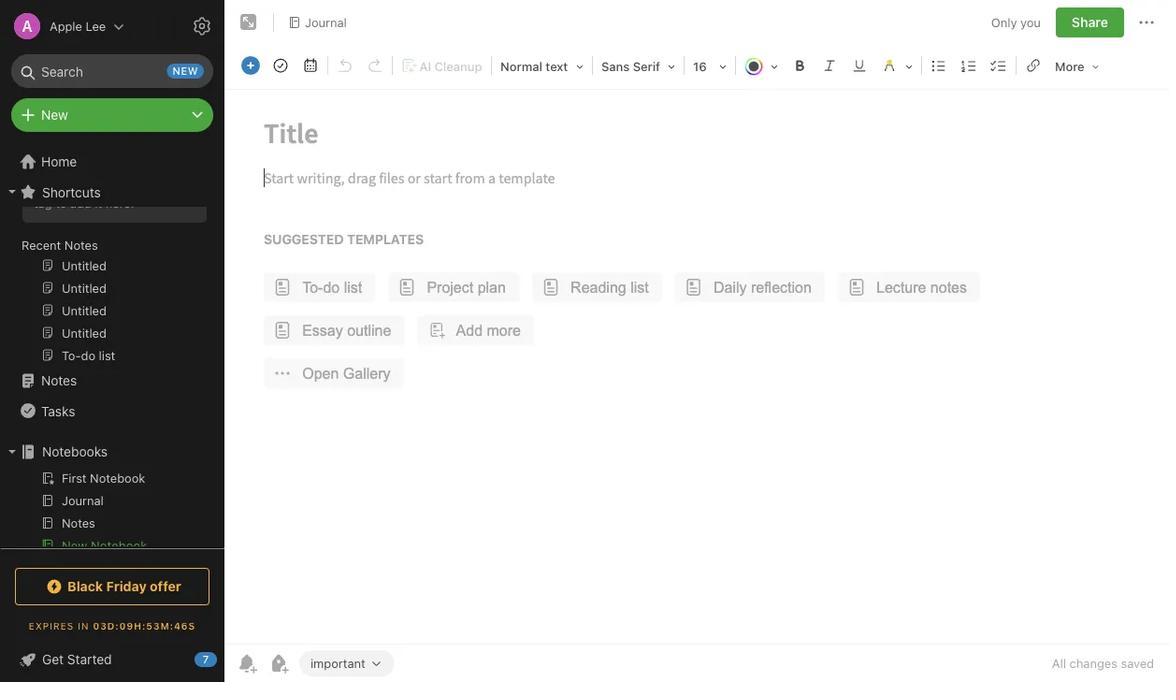 Task type: describe. For each thing, give the bounding box(es) containing it.
stack
[[126, 179, 157, 193]]

changes
[[1070, 657, 1118, 671]]

bulleted list image
[[927, 52, 953, 79]]

numbered list image
[[957, 52, 983, 79]]

text
[[546, 59, 568, 73]]

Highlight field
[[875, 52, 920, 80]]

icon
[[102, 162, 126, 176]]

tree containing home
[[0, 93, 225, 665]]

to
[[55, 195, 67, 209]]

it
[[95, 195, 102, 209]]

offer
[[150, 579, 181, 594]]

apple
[[50, 19, 82, 33]]

saved
[[1122, 657, 1155, 671]]

started
[[67, 652, 112, 667]]

new
[[173, 65, 198, 77]]

share button
[[1057, 7, 1125, 37]]

only
[[992, 15, 1018, 29]]

Account field
[[0, 7, 125, 45]]

Heading level field
[[494, 52, 591, 80]]

More actions field
[[1136, 7, 1159, 37]]

Search text field
[[24, 54, 200, 88]]

calendar event image
[[298, 52, 324, 79]]

03d:09h:53m:46s
[[93, 621, 196, 631]]

Font size field
[[687, 52, 734, 80]]

note window element
[[225, 0, 1170, 682]]

journal
[[305, 15, 347, 29]]

friday
[[106, 579, 147, 594]]

expires
[[29, 621, 74, 631]]

7
[[203, 654, 209, 666]]

add tag image
[[268, 652, 290, 675]]

shortcuts button
[[0, 177, 216, 207]]

recent notes
[[22, 238, 98, 252]]

important
[[311, 656, 366, 670]]

black
[[68, 579, 103, 594]]

new notebook group
[[0, 467, 216, 564]]

on
[[130, 162, 144, 176]]

all changes saved
[[1053, 657, 1155, 671]]

settings image
[[191, 15, 213, 37]]

all
[[1053, 657, 1067, 671]]

expires in 03d:09h:53m:46s
[[29, 621, 196, 631]]

home link
[[0, 147, 225, 177]]

serif
[[633, 59, 661, 73]]

notes inside notes link
[[41, 373, 77, 388]]

tasks
[[41, 403, 75, 419]]

add a reminder image
[[236, 652, 258, 675]]

more
[[1056, 59, 1085, 73]]

recent
[[22, 238, 61, 252]]

notebooks link
[[0, 437, 216, 467]]

notes link
[[0, 366, 216, 396]]

group inside "tree"
[[0, 123, 216, 373]]

italic image
[[817, 52, 843, 79]]



Task type: vqa. For each thing, say whether or not it's contained in the screenshot.
third : from right
no



Task type: locate. For each thing, give the bounding box(es) containing it.
normal text
[[501, 59, 568, 73]]

expand note image
[[238, 11, 260, 34]]

new inside popup button
[[41, 107, 68, 123]]

or
[[160, 179, 172, 193]]

important Tag actions field
[[366, 657, 383, 670]]

sans serif
[[602, 59, 661, 73]]

add
[[70, 195, 92, 209]]

you
[[1021, 15, 1042, 29]]

black friday offer
[[68, 579, 181, 594]]

underline image
[[847, 52, 873, 79]]

lee
[[86, 19, 106, 33]]

apple lee
[[50, 19, 106, 33]]

bold image
[[787, 52, 813, 79]]

insert link image
[[1021, 52, 1047, 79]]

black friday offer button
[[15, 568, 210, 606]]

only you
[[992, 15, 1042, 29]]

Font family field
[[595, 52, 682, 80]]

shortcuts
[[42, 184, 101, 200]]

here.
[[106, 195, 134, 209]]

share
[[1072, 15, 1109, 30]]

journal button
[[282, 9, 354, 36]]

new notebook button
[[0, 534, 216, 557]]

Insert field
[[237, 52, 265, 79]]

1 vertical spatial notes
[[41, 373, 77, 388]]

tree
[[0, 93, 225, 665]]

new up home
[[41, 107, 68, 123]]

icon on a note, notebook, stack or tag to add it here.
[[34, 162, 172, 209]]

notebook
[[91, 539, 147, 553]]

Note Editor text field
[[225, 90, 1170, 644]]

normal
[[501, 59, 543, 73]]

important button
[[299, 650, 395, 677]]

new button
[[11, 98, 213, 132]]

1 vertical spatial new
[[62, 539, 87, 553]]

group containing icon on a note, notebook, stack or tag to add it here.
[[0, 123, 216, 373]]

checklist image
[[986, 52, 1013, 79]]

group
[[0, 123, 216, 373]]

click to collapse image
[[218, 648, 232, 670]]

more actions image
[[1136, 11, 1159, 34]]

notes right recent
[[64, 238, 98, 252]]

new up black
[[62, 539, 87, 553]]

notebooks
[[42, 444, 108, 460]]

tasks button
[[0, 396, 216, 426]]

expand notebooks image
[[5, 445, 20, 460]]

new notebook
[[62, 539, 147, 553]]

new inside button
[[62, 539, 87, 553]]

home
[[41, 154, 77, 169]]

Font color field
[[738, 52, 785, 80]]

0 vertical spatial notes
[[64, 238, 98, 252]]

Add tag field
[[399, 656, 540, 672]]

Help and Learning task checklist field
[[0, 645, 225, 675]]

notes
[[64, 238, 98, 252], [41, 373, 77, 388]]

16
[[694, 59, 707, 73]]

More field
[[1049, 52, 1107, 80]]

0 vertical spatial new
[[41, 107, 68, 123]]

tag
[[34, 195, 52, 209]]

new for new notebook
[[62, 539, 87, 553]]

new for new
[[41, 107, 68, 123]]

a
[[147, 162, 154, 176]]

task image
[[268, 52, 294, 79]]

new
[[41, 107, 68, 123], [62, 539, 87, 553]]

new search field
[[24, 54, 204, 88]]

sans
[[602, 59, 630, 73]]

note,
[[34, 179, 63, 193]]

notebook,
[[66, 179, 123, 193]]

notes inside group
[[64, 238, 98, 252]]

notes up tasks
[[41, 373, 77, 388]]

get
[[42, 652, 64, 667]]

in
[[78, 621, 89, 631]]

get started
[[42, 652, 112, 667]]



